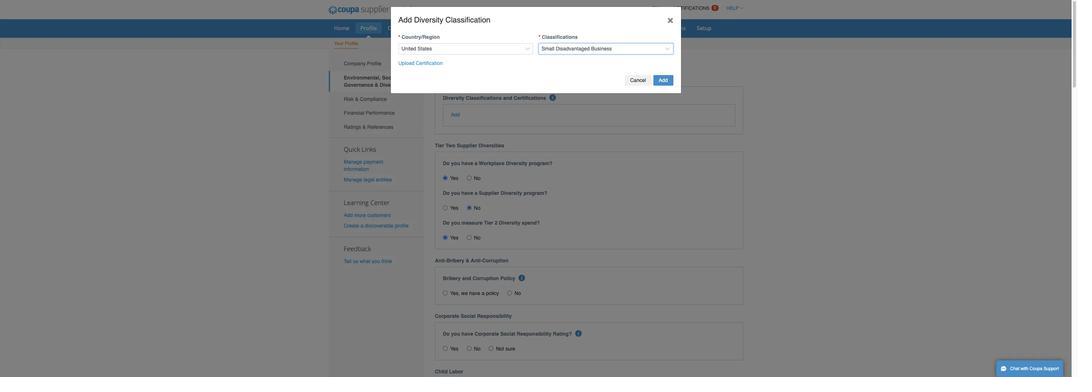 Task type: vqa. For each thing, say whether or not it's contained in the screenshot.
To
no



Task type: locate. For each thing, give the bounding box(es) containing it.
1 manage from the top
[[344, 159, 362, 165]]

what
[[360, 259, 370, 265]]

environmental, down company profile
[[344, 75, 381, 81]]

do for do you have a workplace diversity program?
[[443, 161, 450, 167]]

company profile link
[[329, 57, 424, 71]]

performance
[[366, 110, 395, 116]]

profile down coupa supplier portal image
[[360, 24, 377, 32]]

have right we in the left of the page
[[469, 291, 480, 297]]

profile for your profile
[[345, 41, 358, 46]]

1 vertical spatial corruption
[[473, 276, 499, 282]]

have for supplier
[[462, 191, 473, 196]]

references
[[367, 124, 393, 130]]

additional information image
[[575, 331, 582, 338]]

add
[[398, 15, 412, 24], [659, 77, 668, 83], [451, 112, 460, 118], [344, 213, 353, 219]]

chat with coupa support
[[1010, 367, 1059, 372]]

program? for do you have a workplace diversity program?
[[529, 161, 553, 167]]

add button right cancel button
[[653, 75, 673, 86]]

0 horizontal spatial corporate
[[435, 314, 459, 320]]

cancel
[[630, 77, 646, 83]]

governance down * classifications
[[539, 57, 595, 68]]

ratings & references link
[[329, 120, 424, 134]]

profile link
[[356, 23, 382, 33]]

2 * from the left
[[539, 34, 541, 40]]

social,
[[506, 57, 536, 68], [382, 75, 398, 81]]

1 horizontal spatial tier
[[484, 220, 493, 226]]

0 horizontal spatial classifications
[[466, 95, 502, 101]]

do for do you have a supplier diversity program?
[[443, 191, 450, 196]]

financial performance link
[[329, 106, 424, 120]]

0 horizontal spatial environmental, social, governance & diversity
[[344, 75, 401, 88]]

have down tier two supplier diversities
[[462, 161, 473, 167]]

not
[[496, 347, 504, 353]]

0 horizontal spatial governance
[[344, 82, 373, 88]]

social
[[461, 314, 476, 320], [500, 332, 515, 338]]

add up two
[[451, 112, 460, 118]]

no left not
[[474, 347, 481, 353]]

do for do you measure tier 2 diversity spend?
[[443, 220, 450, 226]]

0 horizontal spatial add button
[[451, 111, 460, 119]]

add up orders on the top of page
[[398, 15, 412, 24]]

4 do from the top
[[443, 332, 450, 338]]

entities
[[376, 177, 392, 183]]

yes for do you measure tier 2 diversity spend?
[[450, 235, 459, 241]]

0 vertical spatial and
[[503, 95, 512, 101]]

None radio
[[443, 176, 448, 181], [467, 176, 472, 181], [467, 206, 472, 211], [467, 347, 472, 352], [489, 347, 494, 352], [443, 176, 448, 181], [467, 176, 472, 181], [467, 206, 472, 211], [467, 347, 472, 352], [489, 347, 494, 352]]

2 manage from the top
[[344, 177, 362, 183]]

profile
[[360, 24, 377, 32], [345, 41, 358, 46], [367, 61, 382, 67]]

manage up information on the left of the page
[[344, 159, 362, 165]]

environmental, social, governance & diversity link
[[329, 71, 424, 92]]

environmental,
[[435, 57, 503, 68], [344, 75, 381, 81]]

and left certifications
[[503, 95, 512, 101]]

add button up two
[[451, 111, 460, 119]]

additional information image
[[550, 94, 556, 101], [519, 275, 525, 282]]

discoverable
[[365, 223, 393, 229]]

a left workplace on the top left
[[475, 161, 477, 167]]

supplier up do you measure tier 2 diversity spend?
[[479, 191, 499, 196]]

0 vertical spatial tier
[[435, 143, 444, 149]]

supplier right two
[[457, 143, 477, 149]]

profile right "your"
[[345, 41, 358, 46]]

have for workplace
[[462, 161, 473, 167]]

1 vertical spatial environmental,
[[344, 75, 381, 81]]

additional information image right policy
[[519, 275, 525, 282]]

environmental, social, governance & diversity up compliance
[[344, 75, 401, 88]]

2 do from the top
[[443, 191, 450, 196]]

& inside environmental, social, governance & diversity
[[375, 82, 378, 88]]

1 vertical spatial bribery
[[443, 276, 461, 282]]

environmental, social, governance & diversity
[[435, 57, 646, 68], [344, 75, 401, 88]]

2 yes from the top
[[450, 206, 459, 211]]

responsibility up "do you have corporate social responsibility rating?"
[[477, 314, 512, 320]]

a for do you have a workplace diversity program?
[[475, 161, 477, 167]]

anti-bribery & anti-corruption
[[435, 258, 509, 264]]

a up measure
[[475, 191, 477, 196]]

sheets
[[450, 24, 467, 32]]

&
[[597, 57, 604, 68], [375, 82, 378, 88], [355, 96, 359, 102], [363, 124, 366, 130], [466, 258, 469, 264]]

× dialog
[[390, 6, 681, 94]]

1 horizontal spatial environmental,
[[435, 57, 503, 68]]

manage for manage legal entities
[[344, 177, 362, 183]]

3 do from the top
[[443, 220, 450, 226]]

0 vertical spatial social
[[461, 314, 476, 320]]

1 do from the top
[[443, 161, 450, 167]]

do
[[443, 161, 450, 167], [443, 191, 450, 196], [443, 220, 450, 226], [443, 332, 450, 338]]

with
[[1021, 367, 1029, 372]]

0 horizontal spatial and
[[462, 276, 471, 282]]

no up measure
[[474, 206, 481, 211]]

* for * classifications
[[539, 34, 541, 40]]

*
[[398, 34, 400, 40], [539, 34, 541, 40]]

spend?
[[522, 220, 540, 226]]

0 horizontal spatial anti-
[[435, 258, 447, 264]]

1 horizontal spatial *
[[539, 34, 541, 40]]

1 anti- from the left
[[435, 258, 447, 264]]

you inside button
[[372, 259, 380, 265]]

profile for company profile
[[367, 61, 382, 67]]

responsibility
[[477, 314, 512, 320], [517, 332, 552, 338]]

manage payment information link
[[344, 159, 383, 172]]

corporate up not
[[475, 332, 499, 338]]

setup
[[697, 24, 712, 32]]

tell us what you think button
[[344, 258, 392, 266]]

and up we in the left of the page
[[462, 276, 471, 282]]

yes for do you have a supplier diversity program?
[[450, 206, 459, 211]]

0 vertical spatial add button
[[653, 75, 673, 86]]

tier two supplier diversities
[[435, 143, 504, 149]]

environmental, social, governance & diversity down * classifications
[[435, 57, 646, 68]]

×
[[667, 14, 673, 25]]

no down workplace on the top left
[[474, 176, 481, 182]]

yes
[[450, 176, 459, 182], [450, 206, 459, 211], [450, 235, 459, 241], [450, 347, 459, 353]]

1 yes from the top
[[450, 176, 459, 182]]

no
[[474, 176, 481, 182], [474, 206, 481, 211], [474, 235, 481, 241], [515, 291, 521, 297], [474, 347, 481, 353]]

diversity
[[414, 15, 443, 24], [607, 57, 646, 68], [380, 82, 401, 88], [443, 95, 464, 101], [506, 161, 527, 167], [501, 191, 522, 196], [499, 220, 520, 226]]

0 vertical spatial environmental,
[[435, 57, 503, 68]]

0 horizontal spatial supplier
[[457, 143, 477, 149]]

coupa supplier portal image
[[323, 1, 417, 19]]

1 vertical spatial program?
[[524, 191, 547, 196]]

service/time sheets
[[416, 24, 467, 32]]

do for do you have corporate social responsibility rating?
[[443, 332, 450, 338]]

classifications inside the '×' dialog
[[542, 34, 578, 40]]

manage down information on the left of the page
[[344, 177, 362, 183]]

risk & compliance link
[[329, 92, 424, 106]]

0 horizontal spatial social,
[[382, 75, 398, 81]]

0 vertical spatial supplier
[[457, 143, 477, 149]]

0 vertical spatial additional information image
[[550, 94, 556, 101]]

1 vertical spatial add button
[[451, 111, 460, 119]]

ons
[[677, 24, 686, 32]]

no down measure
[[474, 235, 481, 241]]

3 yes from the top
[[450, 235, 459, 241]]

0 horizontal spatial responsibility
[[477, 314, 512, 320]]

1 vertical spatial responsibility
[[517, 332, 552, 338]]

governance up risk & compliance
[[344, 82, 373, 88]]

social up not sure
[[500, 332, 515, 338]]

bribery up bribery and corruption policy
[[447, 258, 464, 264]]

risk & compliance
[[344, 96, 387, 102]]

0 vertical spatial responsibility
[[477, 314, 512, 320]]

your
[[334, 41, 344, 46]]

0 horizontal spatial *
[[398, 34, 400, 40]]

classification
[[446, 15, 491, 24]]

home
[[334, 24, 350, 32]]

a right create
[[361, 223, 363, 229]]

you
[[451, 161, 460, 167], [451, 191, 460, 196], [451, 220, 460, 226], [372, 259, 380, 265], [451, 332, 460, 338]]

1 vertical spatial profile
[[345, 41, 358, 46]]

have up measure
[[462, 191, 473, 196]]

1 horizontal spatial responsibility
[[517, 332, 552, 338]]

supplier
[[457, 143, 477, 149], [479, 191, 499, 196]]

1 horizontal spatial social
[[500, 332, 515, 338]]

1 horizontal spatial additional information image
[[550, 94, 556, 101]]

have down corporate social responsibility
[[462, 332, 473, 338]]

2 anti- from the left
[[471, 258, 482, 264]]

1 horizontal spatial supplier
[[479, 191, 499, 196]]

social down we in the left of the page
[[461, 314, 476, 320]]

corporate social responsibility
[[435, 314, 512, 320]]

additional information image right certifications
[[550, 94, 556, 101]]

think
[[381, 259, 392, 265]]

1 vertical spatial corporate
[[475, 332, 499, 338]]

yes for do you have a workplace diversity program?
[[450, 176, 459, 182]]

0 vertical spatial classifications
[[542, 34, 578, 40]]

& inside 'link'
[[355, 96, 359, 102]]

1 horizontal spatial classifications
[[542, 34, 578, 40]]

corporate down yes,
[[435, 314, 459, 320]]

governance
[[539, 57, 595, 68], [344, 82, 373, 88]]

program?
[[529, 161, 553, 167], [524, 191, 547, 196]]

1 horizontal spatial and
[[503, 95, 512, 101]]

us
[[353, 259, 358, 265]]

* for * country/region
[[398, 34, 400, 40]]

you for do you have a supplier diversity program?
[[451, 191, 460, 196]]

environmental, inside environmental, social, governance & diversity
[[344, 75, 381, 81]]

None radio
[[443, 206, 448, 211], [443, 236, 448, 240], [467, 236, 472, 240], [443, 291, 448, 296], [507, 291, 512, 296], [443, 347, 448, 352], [443, 206, 448, 211], [443, 236, 448, 240], [467, 236, 472, 240], [443, 291, 448, 296], [507, 291, 512, 296], [443, 347, 448, 352]]

tell
[[344, 259, 352, 265]]

upload
[[398, 60, 415, 66]]

add more customers
[[344, 213, 391, 219]]

create a discoverable profile
[[344, 223, 409, 229]]

tier
[[435, 143, 444, 149], [484, 220, 493, 226]]

tier left two
[[435, 143, 444, 149]]

1 vertical spatial governance
[[344, 82, 373, 88]]

financial
[[344, 110, 364, 116]]

add-ons link
[[660, 23, 691, 33]]

0 vertical spatial environmental, social, governance & diversity
[[435, 57, 646, 68]]

1 vertical spatial additional information image
[[519, 275, 525, 282]]

0 horizontal spatial environmental,
[[344, 75, 381, 81]]

a left policy
[[482, 291, 485, 297]]

0 vertical spatial manage
[[344, 159, 362, 165]]

payment
[[364, 159, 383, 165]]

two
[[446, 143, 455, 149]]

1 horizontal spatial governance
[[539, 57, 595, 68]]

have for policy
[[469, 291, 480, 297]]

do you have corporate social responsibility rating?
[[443, 332, 572, 338]]

1 * from the left
[[398, 34, 400, 40]]

no for 2
[[474, 235, 481, 241]]

1 vertical spatial classifications
[[466, 95, 502, 101]]

add diversity classification
[[398, 15, 491, 24]]

1 horizontal spatial add button
[[653, 75, 673, 86]]

1 vertical spatial manage
[[344, 177, 362, 183]]

bribery
[[447, 258, 464, 264], [443, 276, 461, 282]]

0 vertical spatial social,
[[506, 57, 536, 68]]

home link
[[329, 23, 354, 33]]

responsibility left "rating?"
[[517, 332, 552, 338]]

1 horizontal spatial anti-
[[471, 258, 482, 264]]

have
[[462, 161, 473, 167], [462, 191, 473, 196], [469, 291, 480, 297], [462, 332, 473, 338]]

manage inside manage payment information
[[344, 159, 362, 165]]

your profile link
[[334, 39, 359, 49]]

learning
[[344, 199, 369, 207]]

manage for manage payment information
[[344, 159, 362, 165]]

we
[[461, 291, 468, 297]]

environmental, down sheets
[[435, 57, 503, 68]]

add-ons
[[665, 24, 686, 32]]

0 vertical spatial program?
[[529, 161, 553, 167]]

1 vertical spatial environmental, social, governance & diversity
[[344, 75, 401, 88]]

1 vertical spatial social,
[[382, 75, 398, 81]]

tier left 2 on the bottom
[[484, 220, 493, 226]]

0 horizontal spatial additional information image
[[519, 275, 525, 282]]

bribery up yes,
[[443, 276, 461, 282]]

profile up the environmental, social, governance & diversity link
[[367, 61, 382, 67]]

2 vertical spatial profile
[[367, 61, 382, 67]]



Task type: describe. For each thing, give the bounding box(es) containing it.
have for social
[[462, 332, 473, 338]]

more
[[354, 213, 366, 219]]

1 vertical spatial tier
[[484, 220, 493, 226]]

manage legal entities
[[344, 177, 392, 183]]

child
[[435, 370, 448, 375]]

0 vertical spatial governance
[[539, 57, 595, 68]]

2
[[495, 220, 497, 226]]

social, inside environmental, social, governance & diversity
[[382, 75, 398, 81]]

your profile
[[334, 41, 358, 46]]

do you have a supplier diversity program?
[[443, 191, 547, 196]]

add-
[[665, 24, 677, 32]]

you for do you measure tier 2 diversity spend?
[[451, 220, 460, 226]]

classifications for diversity
[[466, 95, 502, 101]]

0 horizontal spatial social
[[461, 314, 476, 320]]

chat
[[1010, 367, 1020, 372]]

quick links
[[344, 145, 376, 154]]

certification
[[416, 60, 443, 66]]

diversity inside the '×' dialog
[[414, 15, 443, 24]]

add up create
[[344, 213, 353, 219]]

not sure
[[496, 347, 515, 353]]

create
[[344, 223, 359, 229]]

yes,
[[450, 291, 460, 297]]

0 vertical spatial corruption
[[482, 258, 509, 264]]

company profile
[[344, 61, 382, 67]]

orders link
[[383, 23, 410, 33]]

0 horizontal spatial tier
[[435, 143, 444, 149]]

* classifications
[[539, 34, 578, 40]]

do you have a workplace diversity program?
[[443, 161, 553, 167]]

program? for do you have a supplier diversity program?
[[524, 191, 547, 196]]

manage legal entities link
[[344, 177, 392, 183]]

add right cancel
[[659, 77, 668, 83]]

support
[[1044, 367, 1059, 372]]

no down policy
[[515, 291, 521, 297]]

× button
[[660, 7, 681, 32]]

diversity inside environmental, social, governance & diversity
[[380, 82, 401, 88]]

coupa
[[1030, 367, 1043, 372]]

additional information image for certifications
[[550, 94, 556, 101]]

a for do you have a supplier diversity program?
[[475, 191, 477, 196]]

add more customers link
[[344, 213, 391, 219]]

financial performance
[[344, 110, 395, 116]]

* country/region
[[398, 34, 440, 40]]

legal
[[364, 177, 374, 183]]

0 vertical spatial profile
[[360, 24, 377, 32]]

service/time
[[416, 24, 449, 32]]

create a discoverable profile link
[[344, 223, 409, 229]]

1 horizontal spatial corporate
[[475, 332, 499, 338]]

quick
[[344, 145, 360, 154]]

1 horizontal spatial social,
[[506, 57, 536, 68]]

customers
[[367, 213, 391, 219]]

center
[[370, 199, 390, 207]]

labor
[[449, 370, 463, 375]]

policy
[[486, 291, 499, 297]]

0 vertical spatial bribery
[[447, 258, 464, 264]]

1 vertical spatial social
[[500, 332, 515, 338]]

measure
[[462, 220, 483, 226]]

chat with coupa support button
[[996, 361, 1064, 378]]

yes, we have a policy
[[450, 291, 499, 297]]

no for workplace
[[474, 176, 481, 182]]

policy
[[500, 276, 515, 282]]

additional information image for policy
[[519, 275, 525, 282]]

links
[[362, 145, 376, 154]]

company
[[344, 61, 366, 67]]

0 vertical spatial corporate
[[435, 314, 459, 320]]

country/region
[[402, 34, 440, 40]]

upload certification
[[398, 60, 443, 66]]

manage payment information
[[344, 159, 383, 172]]

you for do you have a workplace diversity program?
[[451, 161, 460, 167]]

diversity classifications and certifications
[[443, 95, 546, 101]]

information
[[344, 166, 369, 172]]

rating?
[[553, 332, 572, 338]]

learning center
[[344, 199, 390, 207]]

orders
[[388, 24, 406, 32]]

workplace
[[479, 161, 505, 167]]

ratings
[[344, 124, 361, 130]]

diversities
[[479, 143, 504, 149]]

1 vertical spatial and
[[462, 276, 471, 282]]

risk
[[344, 96, 354, 102]]

1 horizontal spatial environmental, social, governance & diversity
[[435, 57, 646, 68]]

bribery and corruption policy
[[443, 276, 515, 282]]

1 vertical spatial supplier
[[479, 191, 499, 196]]

governance inside environmental, social, governance & diversity
[[344, 82, 373, 88]]

certifications
[[514, 95, 546, 101]]

child labor
[[435, 370, 463, 375]]

a for yes, we have a policy
[[482, 291, 485, 297]]

4 yes from the top
[[450, 347, 459, 353]]

do you measure tier 2 diversity spend?
[[443, 220, 540, 226]]

upload certification button
[[398, 59, 443, 67]]

you for do you have corporate social responsibility rating?
[[451, 332, 460, 338]]

compliance
[[360, 96, 387, 102]]

no for supplier
[[474, 206, 481, 211]]

tell us what you think
[[344, 259, 392, 265]]

profile
[[395, 223, 409, 229]]

service/time sheets link
[[412, 23, 472, 33]]

classifications for *
[[542, 34, 578, 40]]

sure
[[505, 347, 515, 353]]



